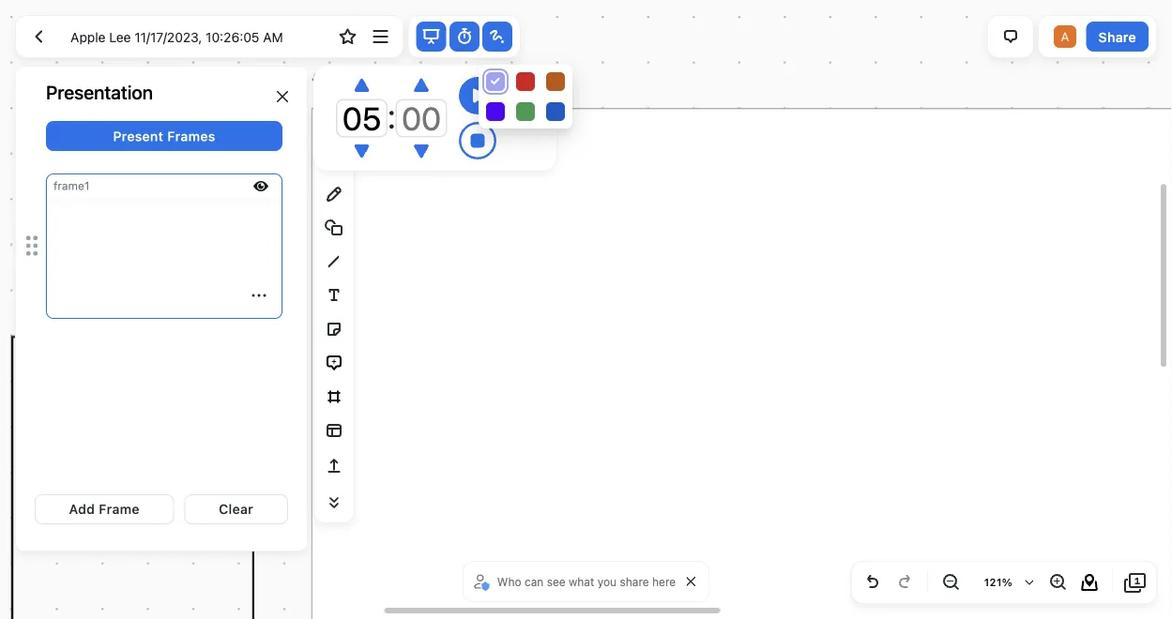 Task type: vqa. For each thing, say whether or not it's contained in the screenshot.
Templates image on the bottom left
yes



Task type: locate. For each thing, give the bounding box(es) containing it.
zoom in image
[[1046, 572, 1069, 594]]

dark green menu item
[[516, 102, 535, 121]]

default image
[[491, 78, 500, 85]]

who
[[497, 575, 521, 588]]

add frame button
[[35, 495, 174, 525]]

seconds, stepper number field
[[396, 99, 447, 137]]

frame1
[[53, 179, 90, 192]]

zoom out image
[[939, 572, 962, 594]]

menu
[[480, 67, 571, 127]]

close image
[[526, 84, 538, 96]]

who can see what you share here button
[[471, 568, 681, 596]]

more image
[[248, 284, 270, 307]]

timer image
[[453, 25, 476, 48]]

star this whiteboard image
[[336, 25, 359, 48]]

who can see what you share here
[[497, 575, 676, 588]]

comment panel image
[[999, 25, 1022, 48]]

upload pdfs and images image
[[323, 455, 345, 478]]

dark red menu item
[[516, 72, 535, 91]]

share
[[620, 575, 649, 588]]

dashboard image
[[27, 25, 50, 48]]

dark purple menu item
[[486, 102, 505, 121]]

present
[[113, 128, 164, 144]]

pages image
[[1124, 572, 1147, 594]]

present frames button
[[46, 121, 282, 151]]

presentation
[[46, 81, 153, 103]]

here
[[652, 575, 676, 588]]

%
[[1002, 577, 1013, 589]]



Task type: describe. For each thing, give the bounding box(es) containing it.
frame
[[99, 502, 140, 517]]

what
[[569, 575, 594, 588]]

share
[[1099, 29, 1136, 44]]

see
[[547, 575, 566, 588]]

you
[[598, 575, 617, 588]]

121
[[984, 577, 1002, 589]]

frames
[[167, 128, 215, 144]]

show more tools image
[[323, 490, 345, 514]]

more options image
[[369, 25, 392, 48]]

present image
[[420, 25, 443, 48]]

share button
[[1086, 22, 1149, 52]]

laser image
[[486, 25, 509, 48]]

Document name text field
[[56, 22, 330, 52]]

:
[[388, 94, 396, 136]]

default menu item
[[486, 72, 505, 91]]

dark orange menu item
[[546, 72, 565, 91]]

templates image
[[323, 419, 345, 442]]

clear button
[[184, 495, 288, 525]]

present frames
[[113, 128, 215, 144]]

page preview element
[[47, 198, 282, 318]]

add frame
[[69, 502, 140, 517]]

undo image
[[861, 572, 884, 594]]

dark blue menu item
[[546, 102, 565, 121]]

mini map image
[[1078, 572, 1101, 594]]

can
[[525, 575, 544, 588]]

frame1 button
[[16, 166, 307, 327]]

add
[[69, 502, 95, 517]]

121 %
[[984, 577, 1013, 589]]

clear
[[219, 502, 253, 517]]

minute, stepper number field
[[336, 99, 388, 137]]



